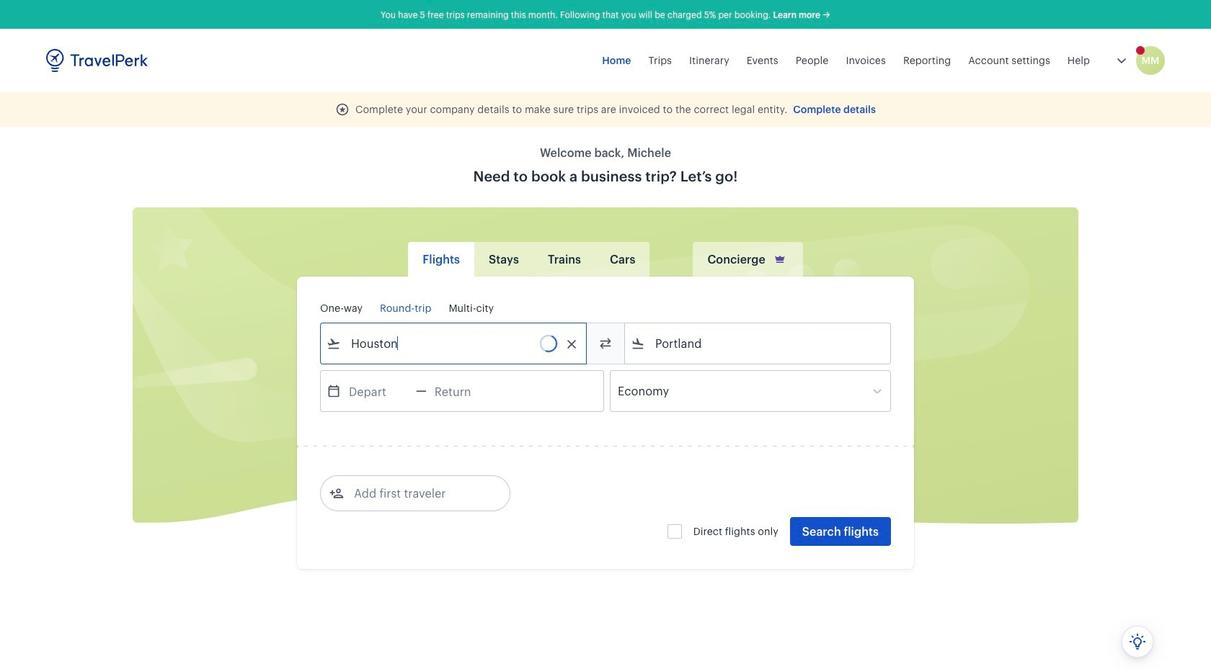Task type: locate. For each thing, give the bounding box(es) containing it.
To search field
[[645, 332, 872, 356]]

From search field
[[341, 332, 568, 356]]



Task type: describe. For each thing, give the bounding box(es) containing it.
Return text field
[[427, 371, 502, 412]]

Depart text field
[[341, 371, 416, 412]]

Add first traveler search field
[[344, 482, 494, 506]]



